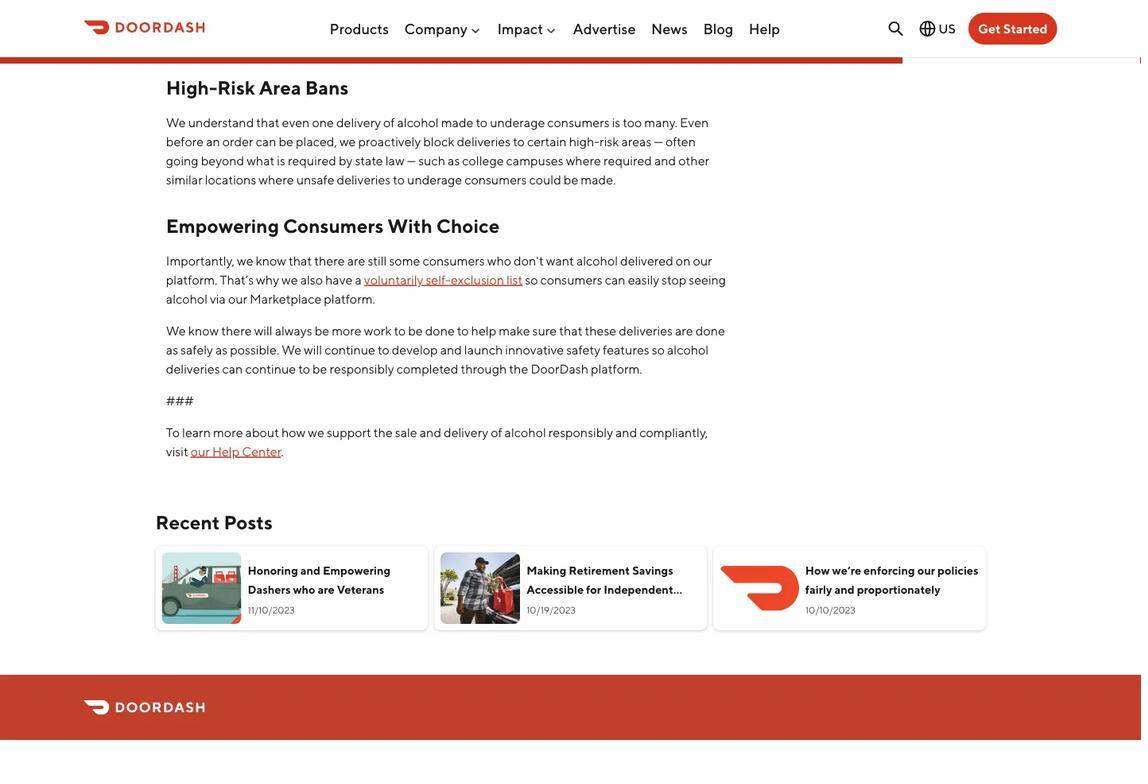 Task type: locate. For each thing, give the bounding box(es) containing it.
products
[[330, 20, 389, 37]]

policies
[[938, 564, 979, 577]]

want
[[546, 253, 574, 268]]

and right honoring
[[300, 564, 321, 577]]

college
[[462, 153, 504, 168]]

— right law
[[407, 153, 416, 168]]

so inside we know there will always be more work to be done to help make sure that these deliveries are done as safely as possible. we will continue to develop and launch innovative safety features so alcohol deliveries can continue to be responsibly completed through the doordash platform.
[[652, 342, 665, 357]]

1 vertical spatial will
[[304, 342, 322, 357]]

1 horizontal spatial who
[[487, 253, 512, 268]]

as right safely
[[216, 342, 228, 357]]

continue
[[325, 342, 375, 357], [245, 361, 296, 376]]

we for we understand that even one delivery of alcohol made to underage consumers is too many. even before an order can be placed, we proactively block deliveries to certain high-risk areas — often going beyond what is required by state law — such as college campuses where required and other similar locations where unsafe deliveries to underage consumers could be made.
[[166, 115, 186, 130]]

alcohol down doordash
[[505, 425, 546, 440]]

know up safely
[[188, 323, 219, 338]]

always
[[275, 323, 312, 338]]

0 horizontal spatial platform.
[[166, 272, 218, 287]]

1 vertical spatial underage
[[407, 172, 462, 187]]

1 horizontal spatial will
[[304, 342, 322, 357]]

1 vertical spatial responsibly
[[549, 425, 613, 440]]

so
[[525, 272, 538, 287], [652, 342, 665, 357]]

done down the seeing
[[696, 323, 725, 338]]

1 vertical spatial empowering
[[323, 564, 391, 577]]

our down that's
[[228, 291, 247, 306]]

many.
[[645, 115, 678, 130]]

11/10/2023
[[248, 605, 295, 616]]

consumers up the voluntarily self-exclusion list link
[[423, 253, 485, 268]]

that left even
[[256, 115, 280, 130]]

that inside we know there will always be more work to be done to help make sure that these deliveries are done as safely as possible. we will continue to develop and launch innovative safety features so alcohol deliveries can continue to be responsibly completed through the doordash platform.
[[559, 323, 583, 338]]

platform. down a at the left top of page
[[324, 291, 375, 306]]

alcohol inside to learn more about how we support the sale and delivery of alcohol responsibly and compliantly, visit
[[505, 425, 546, 440]]

— down many.
[[654, 134, 663, 149]]

we're
[[833, 564, 862, 577]]

know inside the importantly, we know that there are still some consumers who don't want alcohol delivered on our platform. that's why we also have a
[[256, 253, 286, 268]]

0 horizontal spatial that
[[256, 115, 280, 130]]

will down always
[[304, 342, 322, 357]]

know inside we know there will always be more work to be done to help make sure that these deliveries are done as safely as possible. we will continue to develop and launch innovative safety features so alcohol deliveries can continue to be responsibly completed through the doordash platform.
[[188, 323, 219, 338]]

we up safely
[[166, 323, 186, 338]]

1 horizontal spatial delivery
[[444, 425, 488, 440]]

responsibly down doordash
[[549, 425, 613, 440]]

continue down possible.
[[245, 361, 296, 376]]

advertise
[[573, 20, 636, 37]]

that up also
[[289, 253, 312, 268]]

can
[[256, 134, 276, 149], [605, 272, 626, 287], [222, 361, 243, 376]]

0 vertical spatial underage
[[490, 115, 545, 130]]

are inside we know there will always be more work to be done to help make sure that these deliveries are done as safely as possible. we will continue to develop and launch innovative safety features so alcohol deliveries can continue to be responsibly completed through the doordash platform.
[[675, 323, 693, 338]]

as left safely
[[166, 342, 178, 357]]

to down always
[[298, 361, 310, 376]]

0 horizontal spatial empowering
[[166, 215, 279, 238]]

our help center link
[[191, 444, 281, 459]]

0 horizontal spatial will
[[254, 323, 273, 338]]

us
[[939, 21, 956, 36]]

proactively
[[358, 134, 421, 149]]

and down often
[[655, 153, 676, 168]]

1 horizontal spatial is
[[612, 115, 621, 130]]

1 horizontal spatial there
[[314, 253, 345, 268]]

so right list
[[525, 272, 538, 287]]

consumers inside so consumers can easily stop seeing alcohol via our marketplace platform.
[[540, 272, 603, 287]]

required down areas
[[604, 153, 652, 168]]

1 horizontal spatial where
[[566, 153, 601, 168]]

high-
[[166, 76, 217, 99]]

a
[[355, 272, 362, 287]]

1 horizontal spatial know
[[256, 253, 286, 268]]

the down innovative
[[509, 361, 528, 376]]

deliveries up features
[[619, 323, 673, 338]]

more left work
[[332, 323, 362, 338]]

—
[[654, 134, 663, 149], [407, 153, 416, 168]]

1 vertical spatial are
[[675, 323, 693, 338]]

1 horizontal spatial more
[[332, 323, 362, 338]]

locations
[[205, 172, 256, 187]]

proportionately
[[857, 583, 941, 596]]

2 horizontal spatial as
[[448, 153, 460, 168]]

launch
[[464, 342, 503, 357]]

impact
[[498, 20, 543, 37]]

risk
[[600, 134, 619, 149]]

to learn more about how we support the sale and delivery of alcohol responsibly and compliantly, visit
[[166, 425, 708, 459]]

get
[[978, 21, 1001, 36]]

and left compliantly,
[[616, 425, 637, 440]]

blog
[[703, 20, 734, 37]]

platform. down features
[[591, 361, 642, 376]]

we up marketplace
[[282, 272, 298, 287]]

done up the develop
[[425, 323, 455, 338]]

2 vertical spatial that
[[559, 323, 583, 338]]

1 horizontal spatial as
[[216, 342, 228, 357]]

2 horizontal spatial are
[[675, 323, 693, 338]]

empowering consumers with choice
[[166, 215, 500, 238]]

can down possible.
[[222, 361, 243, 376]]

0 vertical spatial know
[[256, 253, 286, 268]]

0 vertical spatial so
[[525, 272, 538, 287]]

delivery right the one in the left of the page
[[336, 115, 381, 130]]

0 vertical spatial can
[[256, 134, 276, 149]]

0 horizontal spatial required
[[288, 153, 336, 168]]

consumers up high-
[[548, 115, 610, 130]]

1 vertical spatial more
[[213, 425, 243, 440]]

2 vertical spatial platform.
[[591, 361, 642, 376]]

1 horizontal spatial done
[[696, 323, 725, 338]]

the left sale
[[374, 425, 393, 440]]

0 vertical spatial who
[[487, 253, 512, 268]]

more up 'our help center' link
[[213, 425, 243, 440]]

are inside the importantly, we know that there are still some consumers who don't want alcohol delivered on our platform. that's why we also have a
[[347, 253, 365, 268]]

who inside 'honoring and empowering dashers who are veterans'
[[293, 583, 315, 596]]

0 horizontal spatial are
[[318, 583, 335, 596]]

0 vertical spatial responsibly
[[330, 361, 394, 376]]

underage down such
[[407, 172, 462, 187]]

platform. inside so consumers can easily stop seeing alcohol via our marketplace platform.
[[324, 291, 375, 306]]

news
[[651, 20, 688, 37]]

posts
[[224, 512, 273, 534]]

10/10/2023
[[806, 605, 856, 616]]

of up proactively
[[383, 115, 395, 130]]

will
[[254, 323, 273, 338], [304, 342, 322, 357]]

0 horizontal spatial so
[[525, 272, 538, 287]]

responsibly
[[330, 361, 394, 376], [549, 425, 613, 440]]

such
[[419, 153, 445, 168]]

are inside 'honoring and empowering dashers who are veterans'
[[318, 583, 335, 596]]

platform. inside the importantly, we know that there are still some consumers who don't want alcohol delivered on our platform. that's why we also have a
[[166, 272, 218, 287]]

our right on
[[693, 253, 712, 268]]

who
[[487, 253, 512, 268], [293, 583, 315, 596]]

choice
[[437, 215, 500, 238]]

help left the center
[[212, 444, 240, 459]]

0 horizontal spatial as
[[166, 342, 178, 357]]

we
[[340, 134, 356, 149], [237, 253, 253, 268], [282, 272, 298, 287], [308, 425, 324, 440]]

recent posts
[[156, 512, 273, 534]]

we up by
[[340, 134, 356, 149]]

empowering up importantly,
[[166, 215, 279, 238]]

responsibly inside we know there will always be more work to be done to help make sure that these deliveries are done as safely as possible. we will continue to develop and launch innovative safety features so alcohol deliveries can continue to be responsibly completed through the doordash platform.
[[330, 361, 394, 376]]

0 vertical spatial we
[[166, 115, 186, 130]]

1 vertical spatial the
[[374, 425, 393, 440]]

0 vertical spatial are
[[347, 253, 365, 268]]

done
[[425, 323, 455, 338], [696, 323, 725, 338]]

develop
[[392, 342, 438, 357]]

0 vertical spatial that
[[256, 115, 280, 130]]

2 vertical spatial are
[[318, 583, 335, 596]]

be down even
[[279, 134, 294, 149]]

platform.
[[166, 272, 218, 287], [324, 291, 375, 306], [591, 361, 642, 376]]

2 required from the left
[[604, 153, 652, 168]]

so inside so consumers can easily stop seeing alcohol via our marketplace platform.
[[525, 272, 538, 287]]

alcohol right want on the top
[[577, 253, 618, 268]]

company
[[405, 20, 468, 37]]

is
[[612, 115, 621, 130], [277, 153, 285, 168]]

alcohol
[[397, 115, 439, 130], [577, 253, 618, 268], [166, 291, 208, 306], [667, 342, 709, 357], [505, 425, 546, 440]]

0 vertical spatial will
[[254, 323, 273, 338]]

make
[[499, 323, 530, 338]]

0 horizontal spatial responsibly
[[330, 361, 394, 376]]

get started
[[978, 21, 1048, 36]]

1 horizontal spatial so
[[652, 342, 665, 357]]

safety
[[567, 342, 601, 357]]

consumers down want on the top
[[540, 272, 603, 287]]

we inside to learn more about how we support the sale and delivery of alcohol responsibly and compliantly, visit
[[308, 425, 324, 440]]

0 vertical spatial is
[[612, 115, 621, 130]]

our down the learn
[[191, 444, 210, 459]]

too
[[623, 115, 642, 130]]

1 vertical spatial is
[[277, 153, 285, 168]]

1 vertical spatial where
[[259, 172, 294, 187]]

know up why in the top left of the page
[[256, 253, 286, 268]]

0 horizontal spatial there
[[221, 323, 252, 338]]

high-risk area bans
[[166, 76, 349, 99]]

1 horizontal spatial continue
[[325, 342, 375, 357]]

we right how
[[308, 425, 324, 440]]

1 horizontal spatial the
[[509, 361, 528, 376]]

10/19/2023 link
[[434, 547, 707, 631]]

1 horizontal spatial that
[[289, 253, 312, 268]]

2 horizontal spatial can
[[605, 272, 626, 287]]

where down high-
[[566, 153, 601, 168]]

responsibly inside to learn more about how we support the sale and delivery of alcohol responsibly and compliantly, visit
[[549, 425, 613, 440]]

2 horizontal spatial platform.
[[591, 361, 642, 376]]

1 horizontal spatial responsibly
[[549, 425, 613, 440]]

that up safety
[[559, 323, 583, 338]]

1 vertical spatial can
[[605, 272, 626, 287]]

underage up the certain
[[490, 115, 545, 130]]

1 horizontal spatial of
[[491, 425, 502, 440]]

1 vertical spatial who
[[293, 583, 315, 596]]

so consumers can easily stop seeing alcohol via our marketplace platform.
[[166, 272, 726, 306]]

where down what
[[259, 172, 294, 187]]

1 vertical spatial continue
[[245, 361, 296, 376]]

how
[[282, 425, 306, 440]]

0 horizontal spatial done
[[425, 323, 455, 338]]

and up completed at top left
[[440, 342, 462, 357]]

law
[[386, 153, 405, 168]]

state
[[355, 153, 383, 168]]

have
[[325, 272, 353, 287]]

0 horizontal spatial delivery
[[336, 115, 381, 130]]

0 horizontal spatial who
[[293, 583, 315, 596]]

as right such
[[448, 153, 460, 168]]

1 vertical spatial we
[[166, 323, 186, 338]]

1 horizontal spatial required
[[604, 153, 652, 168]]

1 horizontal spatial empowering
[[323, 564, 391, 577]]

that
[[256, 115, 280, 130], [289, 253, 312, 268], [559, 323, 583, 338]]

we down always
[[282, 342, 302, 357]]

1 vertical spatial delivery
[[444, 425, 488, 440]]

is right what
[[277, 153, 285, 168]]

responsibly down work
[[330, 361, 394, 376]]

how
[[806, 564, 830, 577]]

can left easily
[[605, 272, 626, 287]]

1 vertical spatial that
[[289, 253, 312, 268]]

0 horizontal spatial continue
[[245, 361, 296, 376]]

10/19/2023
[[527, 605, 576, 616]]

going
[[166, 153, 199, 168]]

0 vertical spatial more
[[332, 323, 362, 338]]

marketplace
[[250, 291, 322, 306]]

0 horizontal spatial know
[[188, 323, 219, 338]]

alcohol inside so consumers can easily stop seeing alcohol via our marketplace platform.
[[166, 291, 208, 306]]

so right features
[[652, 342, 665, 357]]

0 vertical spatial of
[[383, 115, 395, 130]]

are left veterans
[[318, 583, 335, 596]]

0 vertical spatial there
[[314, 253, 345, 268]]

areas
[[622, 134, 652, 149]]

is left too on the right of the page
[[612, 115, 621, 130]]

1 vertical spatial —
[[407, 153, 416, 168]]

about
[[245, 425, 279, 440]]

0 horizontal spatial help
[[212, 444, 240, 459]]

help right blog 'link'
[[749, 20, 780, 37]]

1 vertical spatial platform.
[[324, 291, 375, 306]]

understand
[[188, 115, 254, 130]]

blog link
[[703, 14, 734, 43]]

1 vertical spatial know
[[188, 323, 219, 338]]

delivery right sale
[[444, 425, 488, 440]]

that's
[[220, 272, 254, 287]]

0 horizontal spatial of
[[383, 115, 395, 130]]

alcohol inside we know there will always be more work to be done to help make sure that these deliveries are done as safely as possible. we will continue to develop and launch innovative safety features so alcohol deliveries can continue to be responsibly completed through the doordash platform.
[[667, 342, 709, 357]]

continue down work
[[325, 342, 375, 357]]

2 vertical spatial we
[[282, 342, 302, 357]]

seeing
[[689, 272, 726, 287]]

are down stop
[[675, 323, 693, 338]]

0 vertical spatial help
[[749, 20, 780, 37]]

empowering up veterans
[[323, 564, 391, 577]]

0 vertical spatial empowering
[[166, 215, 279, 238]]

risk
[[217, 76, 255, 99]]

1 horizontal spatial platform.
[[324, 291, 375, 306]]

of
[[383, 115, 395, 130], [491, 425, 502, 440]]

who up list
[[487, 253, 512, 268]]

who right dashers
[[293, 583, 315, 596]]

0 vertical spatial —
[[654, 134, 663, 149]]

2 vertical spatial can
[[222, 361, 243, 376]]

and down the we're
[[835, 583, 855, 596]]

can inside we know there will always be more work to be done to help make sure that these deliveries are done as safely as possible. we will continue to develop and launch innovative safety features so alcohol deliveries can continue to be responsibly completed through the doordash platform.
[[222, 361, 243, 376]]

we inside we understand that even one delivery of alcohol made to underage consumers is too many. even before an order can be placed, we proactively block deliveries to certain high-risk areas — often going beyond what is required by state law — such as college campuses where required and other similar locations where unsafe deliveries to underage consumers could be made.
[[166, 115, 186, 130]]

0 vertical spatial delivery
[[336, 115, 381, 130]]

we up before
[[166, 115, 186, 130]]

company link
[[405, 14, 482, 43]]

of down through
[[491, 425, 502, 440]]

will up possible.
[[254, 323, 273, 338]]

to right work
[[394, 323, 406, 338]]

products link
[[330, 14, 389, 43]]

1 horizontal spatial can
[[256, 134, 276, 149]]

1 vertical spatial so
[[652, 342, 665, 357]]

often
[[666, 134, 696, 149]]

there up have
[[314, 253, 345, 268]]

voluntarily self-exclusion list
[[364, 272, 523, 287]]

platform. down importantly,
[[166, 272, 218, 287]]

help
[[749, 20, 780, 37], [212, 444, 240, 459]]

2 horizontal spatial that
[[559, 323, 583, 338]]

and inside how we're enforcing our policies fairly and proportionately
[[835, 583, 855, 596]]

0 horizontal spatial can
[[222, 361, 243, 376]]

block
[[423, 134, 455, 149]]

0 vertical spatial platform.
[[166, 272, 218, 287]]

delivery inside we understand that even one delivery of alcohol made to underage consumers is too many. even before an order can be placed, we proactively block deliveries to certain high-risk areas — often going beyond what is required by state law — such as college campuses where required and other similar locations where unsafe deliveries to underage consumers could be made.
[[336, 115, 381, 130]]

alcohol right features
[[667, 342, 709, 357]]

0 horizontal spatial the
[[374, 425, 393, 440]]

can up what
[[256, 134, 276, 149]]

our left 'policies'
[[918, 564, 936, 577]]

alcohol up block
[[397, 115, 439, 130]]

center
[[242, 444, 281, 459]]

1 vertical spatial there
[[221, 323, 252, 338]]

0 vertical spatial where
[[566, 153, 601, 168]]

by
[[339, 153, 353, 168]]

the inside to learn more about how we support the sale and delivery of alcohol responsibly and compliantly, visit
[[374, 425, 393, 440]]

0 horizontal spatial more
[[213, 425, 243, 440]]

0 vertical spatial the
[[509, 361, 528, 376]]

alcohol left via
[[166, 291, 208, 306]]

1 vertical spatial of
[[491, 425, 502, 440]]

are up a at the left top of page
[[347, 253, 365, 268]]

required up unsafe
[[288, 153, 336, 168]]

there up possible.
[[221, 323, 252, 338]]

still
[[368, 253, 387, 268]]

deliveries down safely
[[166, 361, 220, 376]]

possible.
[[230, 342, 279, 357]]

vets day 2023 image
[[162, 553, 241, 624]]

1 horizontal spatial are
[[347, 253, 365, 268]]



Task type: vqa. For each thing, say whether or not it's contained in the screenshot.
will
yes



Task type: describe. For each thing, give the bounding box(es) containing it.
1 horizontal spatial help
[[749, 20, 780, 37]]

we inside we understand that even one delivery of alcohol made to underage consumers is too many. even before an order can be placed, we proactively block deliveries to certain high-risk areas — often going beyond what is required by state law — such as college campuses where required and other similar locations where unsafe deliveries to underage consumers could be made.
[[340, 134, 356, 149]]

advertise link
[[573, 14, 636, 43]]

compliantly,
[[640, 425, 708, 440]]

an
[[206, 134, 220, 149]]

be right always
[[315, 323, 329, 338]]

these
[[585, 323, 617, 338]]

of inside we understand that even one delivery of alcohol made to underage consumers is too many. even before an order can be placed, we proactively block deliveries to certain high-risk areas — often going beyond what is required by state law — such as college campuses where required and other similar locations where unsafe deliveries to underage consumers could be made.
[[383, 115, 395, 130]]

we know there will always be more work to be done to help make sure that these deliveries are done as safely as possible. we will continue to develop and launch innovative safety features so alcohol deliveries can continue to be responsibly completed through the doordash platform.
[[166, 323, 725, 376]]

to down law
[[393, 172, 405, 187]]

beyond
[[201, 153, 244, 168]]

can inside so consumers can easily stop seeing alcohol via our marketplace platform.
[[605, 272, 626, 287]]

news link
[[651, 14, 688, 43]]

also
[[300, 272, 323, 287]]

be up support in the bottom of the page
[[313, 361, 327, 376]]

platform. inside we know there will always be more work to be done to help make sure that these deliveries are done as safely as possible. we will continue to develop and launch innovative safety features so alcohol deliveries can continue to be responsibly completed through the doordash platform.
[[591, 361, 642, 376]]

made.
[[581, 172, 616, 187]]

recent
[[156, 512, 220, 534]]

features
[[603, 342, 650, 357]]

voluntarily self-exclusion list link
[[364, 272, 523, 287]]

to down work
[[378, 342, 390, 357]]

0 horizontal spatial underage
[[407, 172, 462, 187]]

to left help
[[457, 323, 469, 338]]

even
[[680, 115, 709, 130]]

and inside we understand that even one delivery of alcohol made to underage consumers is too many. even before an order can be placed, we proactively block deliveries to certain high-risk areas — often going beyond what is required by state law — such as college campuses where required and other similar locations where unsafe deliveries to underage consumers could be made.
[[655, 153, 676, 168]]

on
[[676, 253, 691, 268]]

bans
[[305, 76, 349, 99]]

consumers down college
[[465, 172, 527, 187]]

sale
[[395, 425, 417, 440]]

dasher_al_groceries_car image
[[441, 553, 520, 624]]

1 vertical spatial help
[[212, 444, 240, 459]]

our inside so consumers can easily stop seeing alcohol via our marketplace platform.
[[228, 291, 247, 306]]

what
[[247, 153, 275, 168]]

fairly
[[806, 583, 832, 596]]

delivered
[[621, 253, 674, 268]]

help link
[[749, 14, 780, 43]]

are for know
[[347, 253, 365, 268]]

campuses
[[506, 153, 564, 168]]

.
[[281, 444, 284, 459]]

high-
[[569, 134, 600, 149]]

list
[[507, 272, 523, 287]]

support
[[327, 425, 371, 440]]

we for we know there will always be more work to be done to help make sure that these deliveries are done as safely as possible. we will continue to develop and launch innovative safety features so alcohol deliveries can continue to be responsibly completed through the doordash platform.
[[166, 323, 186, 338]]

learn
[[182, 425, 211, 440]]

deliveries down "state"
[[337, 172, 391, 187]]

more inside to learn more about how we support the sale and delivery of alcohol responsibly and compliantly, visit
[[213, 425, 243, 440]]

voluntarily
[[364, 272, 423, 287]]

our help center .
[[191, 444, 284, 459]]

1 required from the left
[[288, 153, 336, 168]]

stop
[[662, 272, 687, 287]]

who inside the importantly, we know that there are still some consumers who don't want alcohol delivered on our platform. that's why we also have a
[[487, 253, 512, 268]]

before
[[166, 134, 204, 149]]

and right sale
[[420, 425, 441, 440]]

through
[[461, 361, 507, 376]]

how we're enforcing our policies fairly and proportionately
[[806, 564, 979, 596]]

self-
[[426, 272, 451, 287]]

can inside we understand that even one delivery of alcohol made to underage consumers is too many. even before an order can be placed, we proactively block deliveries to certain high-risk areas — often going beyond what is required by state law — such as college campuses where required and other similar locations where unsafe deliveries to underage consumers could be made.
[[256, 134, 276, 149]]

made
[[441, 115, 474, 130]]

similar
[[166, 172, 203, 187]]

one
[[312, 115, 334, 130]]

other
[[679, 153, 710, 168]]

to right made at the top left of page
[[476, 115, 488, 130]]

and inside we know there will always be more work to be done to help make sure that these deliveries are done as safely as possible. we will continue to develop and launch innovative safety features so alcohol deliveries can continue to be responsibly completed through the doordash platform.
[[440, 342, 462, 357]]

that inside the importantly, we know that there are still some consumers who don't want alcohol delivered on our platform. that's why we also have a
[[289, 253, 312, 268]]

empowering inside 'honoring and empowering dashers who are veterans'
[[323, 564, 391, 577]]

globe line image
[[918, 19, 937, 38]]

get started button
[[969, 13, 1058, 45]]

easily
[[628, 272, 659, 287]]

1 horizontal spatial underage
[[490, 115, 545, 130]]

honoring
[[248, 564, 298, 577]]

to
[[166, 425, 180, 440]]

don't
[[514, 253, 544, 268]]

alcohol inside we understand that even one delivery of alcohol made to underage consumers is too many. even before an order can be placed, we proactively block deliveries to certain high-risk areas — often going beyond what is required by state law — such as college campuses where required and other similar locations where unsafe deliveries to underage consumers could be made.
[[397, 115, 439, 130]]

we understand that even one delivery of alcohol made to underage consumers is too many. even before an order can be placed, we proactively block deliveries to certain high-risk areas — often going beyond what is required by state law — such as college campuses where required and other similar locations where unsafe deliveries to underage consumers could be made.
[[166, 115, 710, 187]]

0 horizontal spatial —
[[407, 153, 416, 168]]

delivery inside to learn more about how we support the sale and delivery of alcohol responsibly and compliantly, visit
[[444, 425, 488, 440]]

why
[[256, 272, 279, 287]]

###
[[166, 393, 194, 408]]

alcohol inside the importantly, we know that there are still some consumers who don't want alcohol delivered on our platform. that's why we also have a
[[577, 253, 618, 268]]

area
[[259, 76, 301, 99]]

as inside we understand that even one delivery of alcohol made to underage consumers is too many. even before an order can be placed, we proactively block deliveries to certain high-risk areas — often going beyond what is required by state law — such as college campuses where required and other similar locations where unsafe deliveries to underage consumers could be made.
[[448, 153, 460, 168]]

innovative
[[505, 342, 564, 357]]

we up that's
[[237, 253, 253, 268]]

help
[[471, 323, 497, 338]]

certain
[[527, 134, 567, 149]]

visit
[[166, 444, 188, 459]]

2 done from the left
[[696, 323, 725, 338]]

are for empowering
[[318, 583, 335, 596]]

our inside how we're enforcing our policies fairly and proportionately
[[918, 564, 936, 577]]

0 vertical spatial continue
[[325, 342, 375, 357]]

1 done from the left
[[425, 323, 455, 338]]

there inside we know there will always be more work to be done to help make sure that these deliveries are done as safely as possible. we will continue to develop and launch innovative safety features so alcohol deliveries can continue to be responsibly completed through the doordash platform.
[[221, 323, 252, 338]]

unsafe
[[296, 172, 334, 187]]

1 horizontal spatial —
[[654, 134, 663, 149]]

could
[[529, 172, 561, 187]]

exclusion
[[451, 272, 504, 287]]

more inside we know there will always be more work to be done to help make sure that these deliveries are done as safely as possible. we will continue to develop and launch innovative safety features so alcohol deliveries can continue to be responsibly completed through the doordash platform.
[[332, 323, 362, 338]]

there inside the importantly, we know that there are still some consumers who don't want alcohol delivered on our platform. that's why we also have a
[[314, 253, 345, 268]]

be right 'could'
[[564, 172, 579, 187]]

started
[[1004, 21, 1048, 36]]

with
[[388, 215, 433, 238]]

veterans
[[337, 583, 384, 596]]

some
[[389, 253, 420, 268]]

consumers inside the importantly, we know that there are still some consumers who don't want alcohol delivered on our platform. that's why we also have a
[[423, 253, 485, 268]]

enforcing
[[864, 564, 915, 577]]

honoring and empowering dashers who are veterans
[[248, 564, 391, 596]]

our inside the importantly, we know that there are still some consumers who don't want alcohol delivered on our platform. that's why we also have a
[[693, 253, 712, 268]]

be up the develop
[[408, 323, 423, 338]]

completed
[[397, 361, 458, 376]]

doordash
[[531, 361, 589, 376]]

that inside we understand that even one delivery of alcohol made to underage consumers is too many. even before an order can be placed, we proactively block deliveries to certain high-risk areas — often going beyond what is required by state law — such as college campuses where required and other similar locations where unsafe deliveries to underage consumers could be made.
[[256, 115, 280, 130]]

and inside 'honoring and empowering dashers who are veterans'
[[300, 564, 321, 577]]

sure
[[533, 323, 557, 338]]

the inside we know there will always be more work to be done to help make sure that these deliveries are done as safely as possible. we will continue to develop and launch innovative safety features so alcohol deliveries can continue to be responsibly completed through the doordash platform.
[[509, 361, 528, 376]]

importantly,
[[166, 253, 235, 268]]

0 horizontal spatial is
[[277, 153, 285, 168]]

doordash logo icon image
[[720, 566, 799, 611]]

0 horizontal spatial where
[[259, 172, 294, 187]]

deliveries up college
[[457, 134, 511, 149]]

to up campuses
[[513, 134, 525, 149]]

of inside to learn more about how we support the sale and delivery of alcohol responsibly and compliantly, visit
[[491, 425, 502, 440]]



